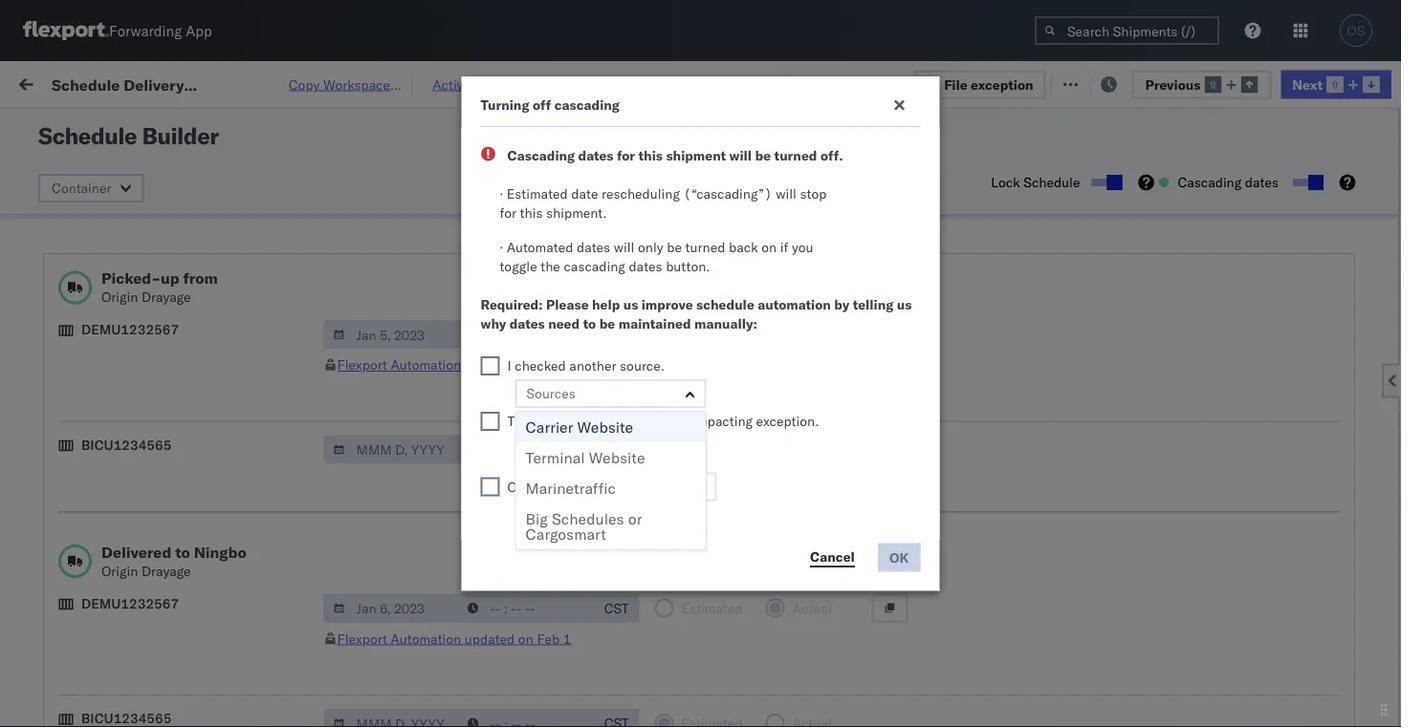 Task type: describe. For each thing, give the bounding box(es) containing it.
los for 1:59 am cst, feb 22, 2023 "schedule pickup from los angeles, ca" link
[[180, 153, 202, 169]]

1 flexport demo consignee from the top
[[710, 373, 866, 390]]

ready
[[145, 119, 179, 133]]

· automated dates will only be turned back on if you toggle the cascading dates button.
[[500, 239, 813, 275]]

4 flexport demo consignee from the top
[[710, 500, 866, 516]]

dates up "date"
[[578, 147, 613, 164]]

lcl for 1:00 am cst, mar 7, 2023
[[628, 710, 651, 727]]

by
[[834, 296, 849, 313]]

8 resize handle column header from the left
[[1270, 148, 1293, 728]]

on right 4,
[[518, 631, 533, 647]]

3 ca from the top
[[44, 256, 62, 273]]

bleckmann for schedule pickup from amsterdam airport schiphol, haarlemmermeer, netherlands
[[1054, 584, 1122, 601]]

3, inside due mar 3, 1:59 am
[[848, 76, 861, 93]]

2 ocean from the top
[[585, 205, 624, 222]]

am inside due mar 3, 1:59 am
[[820, 95, 842, 112]]

feb for 2:00 am cst, feb 25, 2023
[[399, 289, 423, 306]]

mode button
[[576, 152, 681, 171]]

7 resize handle column header from the left
[[1146, 148, 1169, 728]]

bicu1234565, demu1232567 for schedule delivery appointment
[[1178, 499, 1373, 516]]

forwarding
[[109, 22, 182, 40]]

delivery inside button
[[142, 330, 192, 347]]

1 horizontal spatial file exception
[[1075, 74, 1164, 91]]

feb for 11:00 am cst, feb 25, 2023
[[407, 331, 431, 348]]

schedules
[[552, 510, 624, 529]]

mmm d, yyyy text field for picked-up from
[[324, 320, 460, 349]]

products, for 1:00 am cst, mar 7, 2023
[[869, 710, 927, 727]]

checked
[[515, 358, 566, 374]]

los for third "schedule pickup from los angeles, ca" link from the bottom of the page
[[180, 405, 202, 422]]

or
[[628, 510, 642, 529]]

· for · estimated date rescheduling ("cascading") will stop for this shipment.
[[500, 186, 503, 202]]

from inside picked-up from origin drayage
[[183, 269, 218, 288]]

exceptions
[[526, 441, 593, 458]]

upload proof of delivery button
[[44, 329, 192, 350]]

cascading for cascading dates
[[1178, 174, 1241, 191]]

2 resize handle column header from the left
[[486, 148, 509, 728]]

6 fcl from the top
[[628, 458, 652, 474]]

carrier
[[525, 418, 573, 437]]

source.
[[620, 358, 665, 374]]

schedule delivery appointment button for 07492792403
[[44, 540, 235, 561]]

2 ocean fcl from the top
[[585, 205, 652, 222]]

7 ocean fcl from the top
[[585, 500, 652, 516]]

lagerfeld for schedule delivery appointment
[[862, 542, 919, 558]]

1 confirm delivery link from the top
[[44, 287, 145, 307]]

if
[[780, 239, 788, 256]]

12:44 for schedule pickup from amsterdam airport schiphol, haarlemmermeer, netherlands
[[308, 584, 345, 601]]

ocean lcl for 1:00 am cst, mar 7, 2023
[[585, 710, 651, 727]]

los for 2nd "schedule pickup from los angeles, ca" link from the top
[[180, 363, 202, 380]]

action
[[1335, 74, 1378, 91]]

schedule pickup from los angeles, ca button for 1:59 am cst, feb 22, 2023
[[44, 152, 272, 192]]

5 fcl from the top
[[628, 416, 652, 432]]

risk
[[395, 74, 417, 91]]

b.v for schedule delivery appointment
[[1003, 542, 1024, 558]]

6 flex- from the top
[[1056, 710, 1097, 727]]

flex-2060357
[[1056, 710, 1155, 727]]

you
[[792, 239, 813, 256]]

3 schedule pickup from los angeles, ca link from the top
[[44, 404, 272, 442]]

7 fcl from the top
[[628, 500, 652, 516]]

4,
[[428, 626, 440, 643]]

3 ocean from the top
[[585, 247, 624, 264]]

4 ocean fcl from the top
[[585, 373, 652, 390]]

operator: jaehyung choi - test destination agent
[[503, 76, 773, 112]]

1:00
[[308, 710, 337, 727]]

lcl for 1:59 am cst, mar 4, 2023
[[628, 626, 651, 643]]

4 ca from the top
[[44, 382, 62, 399]]

017482927423
[[1303, 331, 1401, 348]]

be inside · automated dates will only be turned back on if you toggle the cascading dates button.
[[667, 239, 682, 256]]

at
[[379, 74, 391, 91]]

9 resize handle column header from the left
[[1367, 148, 1390, 728]]

mbl/mawb numb
[[1303, 156, 1401, 171]]

4 flex- from the top
[[1056, 416, 1097, 432]]

products for 1:59 am cst, mar 4, 2023
[[745, 626, 799, 643]]

7 ca from the top
[[44, 635, 62, 651]]

turned inside · automated dates will only be turned back on if you toggle the cascading dates button.
[[685, 239, 725, 256]]

1:59 inside due mar 3, 1:59 am
[[864, 76, 893, 93]]

3 mmm d, yyyy text field from the top
[[324, 710, 460, 728]]

0 vertical spatial cascading
[[554, 97, 620, 113]]

4 resize handle column header from the left
[[677, 148, 700, 728]]

1 confirm delivery button from the top
[[44, 287, 145, 308]]

import work
[[161, 74, 241, 91]]

estimated
[[507, 186, 568, 202]]

international for schedule pickup from amsterdam airport schiphol, haarlemmermeer, netherlands
[[922, 584, 1000, 601]]

am right 2:00
[[340, 289, 362, 306]]

2 air from the top
[[585, 542, 603, 558]]

2 ag from the left
[[1021, 331, 1040, 348]]

mmm d, yyyy text field for delivered to ningbo
[[324, 594, 460, 623]]

schedule delivery appointment link for mabltest1234
[[44, 666, 235, 685]]

otter products, llc for 1:00 am cst, mar 7, 2023
[[834, 710, 954, 727]]

1 schedule delivery appointment button from the top
[[44, 498, 235, 519]]

1977428
[[1097, 247, 1155, 264]]

marinetraffic
[[525, 479, 616, 498]]

28,
[[426, 373, 447, 390]]

1 demo from the top
[[763, 373, 799, 390]]

1 horizontal spatial this
[[638, 147, 663, 164]]

1 integration test account - on ag from the left
[[710, 331, 915, 348]]

3 -- : -- -- text field from the top
[[458, 710, 593, 728]]

0 vertical spatial turned
[[774, 147, 817, 164]]

11:00 am cst, feb 25, 2023
[[308, 331, 491, 348]]

feb for 1:59 am cst, feb 28, 2023
[[399, 373, 423, 390]]

schiphol,
[[90, 592, 147, 609]]

5 ocean from the top
[[585, 373, 624, 390]]

bicu1234565, for schedule delivery appointment
[[1178, 499, 1272, 516]]

work
[[208, 74, 241, 91]]

previous
[[1145, 76, 1200, 93]]

2 1:59 am cst, mar 3, 2023 from the top
[[308, 458, 477, 474]]

-- : -- -- text field
[[458, 320, 593, 349]]

Search Shipments (/) text field
[[1035, 16, 1219, 45]]

6 ca from the top
[[44, 466, 62, 483]]

drayage for delivered
[[142, 563, 191, 580]]

2 integration test account - on ag from the left
[[834, 331, 1040, 348]]

big schedules or cargosmart option
[[516, 504, 705, 550]]

this inside · estimated date rescheduling ("cascading") will stop for this shipment.
[[520, 205, 543, 221]]

updated for picked-up from
[[465, 357, 515, 373]]

am right 11:30
[[349, 247, 371, 264]]

1 schedule delivery appointment link from the top
[[44, 498, 235, 517]]

confirm pickup from los angeles, ca for 2nd confirm pickup from los angeles, ca link from the bottom
[[44, 195, 250, 230]]

25, for 2:00 am cst, feb 25, 2023
[[426, 289, 447, 306]]

to inside 'delivered to ningbo origin drayage'
[[175, 543, 190, 562]]

the shipment has a schedule-impacting exception.
[[507, 413, 819, 430]]

los for 2nd confirm pickup from los angeles, ca link from the bottom
[[173, 195, 194, 211]]

5 ca from the top
[[44, 424, 62, 441]]

the
[[507, 413, 530, 430]]

2 mabltest1234 from the top
[[1303, 668, 1401, 685]]

os button
[[1334, 9, 1378, 53]]

2 confirm delivery from the top
[[44, 709, 145, 726]]

12:44 for schedule delivery appointment
[[308, 542, 345, 558]]

flexport automation updated on feb 1 for ningbo
[[337, 631, 571, 647]]

schedule pickup from amsterdam airport schiphol, haarlemmermeer, netherlands
[[44, 573, 260, 628]]

website for terminal website
[[589, 449, 645, 468]]

feb for 1:59 am cst, feb 24, 2023
[[399, 205, 423, 222]]

a
[[619, 413, 626, 430]]

rescheduling
[[602, 186, 680, 202]]

on right i at the left
[[518, 357, 533, 373]]

drayage for picked-
[[142, 289, 191, 306]]

progress
[[298, 119, 346, 133]]

b.v for schedule pickup from amsterdam airport schiphol, haarlemmermeer, netherlands
[[1003, 584, 1024, 601]]

list box containing carrier website
[[516, 412, 705, 550]]

0 vertical spatial be
[[755, 147, 771, 164]]

cascading for cascading dates for this shipment will be turned off.
[[507, 147, 575, 164]]

flexport. image
[[23, 21, 109, 40]]

website for carrier website
[[577, 418, 633, 437]]

to inside required: please help us improve schedule automation by telling us why dates need to be maintained manually:
[[583, 316, 596, 332]]

0 vertical spatial shipment
[[666, 147, 726, 164]]

2 fcl from the top
[[628, 205, 652, 222]]

consignee inside button
[[834, 156, 889, 171]]

impacting
[[693, 413, 753, 430]]

1911466 for schedule pickup from los angeles, ca
[[1097, 416, 1155, 432]]

haarlemmermeer,
[[151, 592, 260, 609]]

delivered
[[101, 543, 171, 562]]

only
[[638, 239, 663, 256]]

(0)
[[310, 74, 335, 91]]

flex-1977428
[[1056, 247, 1155, 264]]

automation
[[758, 296, 831, 313]]

1 honeywell from the left
[[710, 247, 773, 264]]

2 honeywell from the left
[[834, 247, 897, 264]]

another
[[569, 358, 616, 374]]

appointment for 07492792403
[[157, 541, 235, 558]]

dates down only
[[629, 258, 662, 275]]

1 for from
[[563, 357, 571, 373]]

2 integration from the left
[[834, 331, 900, 348]]

i checked another source.
[[507, 358, 665, 374]]

schedule delivery appointment for 07492792403
[[44, 541, 235, 558]]

2 flexport demo consignee from the top
[[710, 416, 866, 432]]

otter products - test account for 1:00 am cst, mar 7, 2023
[[710, 710, 893, 727]]

2 demo from the top
[[763, 416, 799, 432]]

bicu1234565, for schedule pickup from los angeles, ca
[[1178, 415, 1272, 432]]

am right 1:00
[[340, 710, 362, 727]]

client name
[[710, 156, 774, 171]]

automation for from
[[391, 357, 461, 373]]

am down progress on the left
[[340, 163, 362, 180]]

1 integration from the left
[[710, 331, 776, 348]]

1 honeywell - test account from the left
[[710, 247, 867, 264]]

1 ocean fcl from the top
[[585, 163, 652, 180]]

feb for 11:30 am cst, feb 24, 2023
[[407, 247, 431, 264]]

schedule pickup from los angeles, ca for 1:59 am cst, mar 3, 2023
[[44, 447, 258, 483]]

turning off cascading
[[481, 97, 620, 113]]

22,
[[426, 163, 447, 180]]

3 demo from the top
[[763, 458, 799, 474]]

cst
[[604, 600, 629, 617]]

2 confirm delivery button from the top
[[44, 708, 145, 728]]

los for 1st confirm pickup from los angeles, ca link from the bottom of the page
[[173, 237, 194, 253]]

11:30
[[308, 247, 345, 264]]

agent
[[561, 95, 600, 112]]

workitem button
[[11, 152, 277, 171]]

-- for schedule delivery appointment
[[1303, 500, 1319, 516]]

2 schedule pickup from los angeles, ca button from the top
[[44, 404, 272, 444]]

7 ocean from the top
[[585, 458, 624, 474]]

work
[[55, 69, 104, 96]]

1 ocean from the top
[[585, 163, 624, 180]]

6 ocean fcl from the top
[[585, 458, 652, 474]]

2 on from the left
[[998, 331, 1018, 348]]

demo123 for 1:59 am cst, feb 24, 2023
[[1303, 205, 1367, 222]]

batch action button
[[1265, 68, 1390, 97]]

4 ocean from the top
[[585, 289, 624, 306]]

carrier website option
[[516, 412, 705, 443]]

message
[[256, 74, 310, 91]]

schedule pickup from los angeles, ca link for 1:59 am cst, mar 4, 2023
[[44, 614, 272, 653]]

2 ca from the top
[[44, 214, 62, 230]]

2 bicu1234565, from the top
[[1178, 457, 1272, 474]]

1 fcl from the top
[[628, 163, 652, 180]]

-- for schedule pickup from los angeles, ca
[[1303, 416, 1319, 432]]

container numbers
[[1178, 149, 1229, 178]]

1 horizontal spatial file
[[1075, 74, 1099, 91]]

forwarding app
[[109, 22, 212, 40]]

big
[[525, 510, 548, 529]]

container for container numbers
[[1178, 149, 1229, 163]]

am right 11:00
[[349, 331, 371, 348]]

origin for delivered to ningbo
[[101, 563, 138, 580]]

app
[[186, 22, 212, 40]]

1 confirm pickup from los angeles, ca button from the top
[[44, 194, 272, 234]]

picked-up from origin drayage
[[101, 269, 218, 306]]

need
[[548, 316, 580, 332]]

toggle
[[500, 258, 537, 275]]

cargosmart
[[525, 525, 606, 544]]

confirm for second "confirm delivery" 'link' from the bottom of the page
[[44, 288, 93, 305]]

12:44 pm cst, mar 3, 2023 for schedule pickup from amsterdam airport schiphol, haarlemmermeer, netherlands
[[308, 584, 484, 601]]

24, for 1:59 am cst, feb 24, 2023
[[426, 205, 447, 222]]

1891264
[[1097, 163, 1155, 180]]

1 ag from the left
[[897, 331, 915, 348]]

6 resize handle column header from the left
[[993, 148, 1016, 728]]

filtered
[[19, 117, 66, 134]]

schedule pickup from amsterdam airport schiphol, haarlemmermeer, netherlands link
[[44, 572, 272, 628]]

1 appointment from the top
[[157, 499, 235, 515]]

Search Work text field
[[759, 68, 967, 97]]

other
[[507, 479, 542, 495]]

flex-1911466 for schedule delivery appointment
[[1056, 500, 1155, 516]]

2 flex- from the top
[[1056, 205, 1097, 222]]

4 demo from the top
[[763, 500, 799, 516]]

bicu1234565 for picked-up from
[[81, 437, 172, 453]]

760
[[351, 74, 376, 91]]

terminal
[[525, 449, 585, 468]]

jaehyung
[[561, 76, 621, 93]]

1 flex- from the top
[[1056, 163, 1097, 180]]

4 fcl from the top
[[628, 373, 652, 390]]

3 fcl from the top
[[628, 289, 652, 306]]

1 vertical spatial shipment
[[533, 413, 590, 430]]

batch action
[[1295, 74, 1378, 91]]

3 ocean fcl from the top
[[585, 289, 652, 306]]

10 ocean from the top
[[585, 710, 624, 727]]

flexport automation updated on feb 1 button for delivered to ningbo
[[337, 631, 571, 647]]

forwarding app link
[[23, 21, 212, 40]]

status
[[103, 119, 137, 133]]

cancel
[[810, 549, 855, 566]]

products for 1:00 am cst, mar 7, 2023
[[745, 710, 799, 727]]

import work button
[[153, 61, 249, 104]]

9 ocean from the top
[[585, 626, 624, 643]]

back
[[729, 239, 758, 256]]

7,
[[428, 710, 440, 727]]

2 confirm pickup from los angeles, ca button from the top
[[44, 236, 272, 276]]

2 confirm pickup from los angeles, ca link from the top
[[44, 236, 272, 274]]

6 ocean from the top
[[585, 416, 624, 432]]

manually:
[[694, 316, 757, 332]]

destination
[[699, 76, 773, 93]]

c/o for schedule pickup from amsterdam airport schiphol, haarlemmermeer, netherlands
[[1028, 584, 1051, 601]]

the
[[541, 258, 560, 275]]

· for · automated dates will only be turned back on if you toggle the cascading dates button.
[[500, 239, 503, 256]]

llc for 1:59 am cst, mar 4, 2023
[[931, 626, 954, 643]]

5 resize handle column header from the left
[[801, 148, 824, 728]]

1 us from the left
[[623, 296, 638, 313]]

choi
[[624, 76, 654, 93]]

lock schedule
[[991, 174, 1080, 191]]

terminal website option
[[516, 443, 705, 473]]

-- : -- -- text field for pdt
[[458, 436, 593, 464]]

of
[[127, 330, 139, 347]]

2 bicu1234565, demu1232567 from the top
[[1178, 457, 1373, 474]]



Task type: locate. For each thing, give the bounding box(es) containing it.
0 vertical spatial karl
[[834, 542, 858, 558]]

los for 1:59 am cst, mar 3, 2023 "schedule pickup from los angeles, ca" link
[[180, 447, 202, 464]]

1 vertical spatial pm
[[349, 584, 370, 601]]

am up 11:30
[[340, 205, 362, 222]]

1 1 from the top
[[563, 357, 571, 373]]

netherlands
[[44, 612, 119, 628]]

3 bicu1234565, demu1232567 from the top
[[1178, 499, 1373, 516]]

2 flexport automation updated on feb 1 from the top
[[337, 631, 571, 647]]

pdt down help
[[604, 326, 629, 343]]

integration down schedule
[[710, 331, 776, 348]]

website inside option
[[589, 449, 645, 468]]

1 vertical spatial website
[[589, 449, 645, 468]]

shipment up "exceptions"
[[533, 413, 590, 430]]

confirm delivery button
[[44, 287, 145, 308], [44, 708, 145, 728]]

0 horizontal spatial honeywell
[[710, 247, 773, 264]]

None field
[[526, 382, 531, 406]]

maeu1234567
[[1178, 247, 1275, 263]]

2 products, from the top
[[869, 710, 927, 727]]

12:44 pm cst, mar 3, 2023 for schedule delivery appointment
[[308, 542, 484, 558]]

1911466 for schedule delivery appointment
[[1097, 500, 1155, 516]]

this up rescheduling
[[638, 147, 663, 164]]

on right 205
[[468, 74, 483, 91]]

1 schedule pickup from los angeles, ca link from the top
[[44, 152, 272, 190]]

file down search shipments (/) text field
[[1075, 74, 1099, 91]]

0 vertical spatial confirm pickup from los angeles, ca link
[[44, 194, 272, 232]]

2 confirm pickup from los angeles, ca from the top
[[44, 237, 250, 273]]

batch
[[1295, 74, 1332, 91]]

2 vertical spatial schedule delivery appointment button
[[44, 666, 235, 687]]

confirm pickup from los angeles, ca button up of
[[44, 236, 272, 276]]

3 flex- from the top
[[1056, 247, 1097, 264]]

1 lcl from the top
[[628, 247, 651, 264]]

fcl up rescheduling
[[628, 163, 652, 180]]

schedule delivery appointment button up delivered
[[44, 498, 235, 519]]

2 · from the top
[[500, 239, 503, 256]]

cascading up estimated
[[507, 147, 575, 164]]

from inside schedule pickup from amsterdam airport schiphol, haarlemmermeer, netherlands
[[149, 573, 177, 590]]

bicu1234565 for delivered to ningbo
[[81, 711, 172, 727]]

0 vertical spatial ocean lcl
[[585, 247, 651, 264]]

0 vertical spatial pdt
[[604, 326, 629, 343]]

1 vertical spatial international
[[922, 584, 1000, 601]]

test inside operator: jaehyung choi - test destination agent
[[669, 76, 696, 93]]

1 confirm from the top
[[44, 195, 93, 211]]

2 vertical spatial bicu1234565, demu1232567
[[1178, 499, 1373, 516]]

2 1 from the top
[[563, 631, 571, 647]]

1 vertical spatial to
[[175, 543, 190, 562]]

2 otter products, llc from the top
[[834, 710, 954, 727]]

1 vertical spatial confirm pickup from los angeles, ca
[[44, 237, 250, 273]]

pm for schedule pickup from amsterdam airport schiphol, haarlemmermeer, netherlands
[[349, 584, 370, 601]]

1 flex-1911466 from the top
[[1056, 416, 1155, 432]]

3 schedule delivery appointment link from the top
[[44, 666, 235, 685]]

sources
[[526, 385, 575, 402]]

07492792403 for schedule delivery appointment
[[1303, 542, 1394, 558]]

automation down 11:00 am cst, feb 25, 2023
[[391, 357, 461, 373]]

automation up 7,
[[391, 631, 461, 647]]

appointment up amsterdam
[[157, 541, 235, 558]]

c/o for schedule delivery appointment
[[1028, 542, 1051, 558]]

2 flex-1911466 from the top
[[1056, 500, 1155, 516]]

1 vertical spatial air
[[585, 542, 603, 558]]

MMM D, YYYY text field
[[324, 320, 460, 349], [324, 594, 460, 623], [324, 710, 460, 728]]

air down schedules
[[585, 542, 603, 558]]

· up the toggle
[[500, 239, 503, 256]]

lagerfeld right cancel
[[862, 542, 919, 558]]

angeles,
[[205, 153, 258, 169], [197, 195, 250, 211], [197, 237, 250, 253], [205, 363, 258, 380], [205, 405, 258, 422], [205, 447, 258, 464], [205, 615, 258, 632]]

picked-
[[101, 269, 161, 288]]

mbl/mawb
[[1303, 156, 1369, 171]]

appointment down the haarlemmermeer,
[[157, 667, 235, 684]]

origin for picked-up from
[[101, 289, 138, 306]]

- inside operator: jaehyung choi - test destination agent
[[657, 76, 665, 93]]

website down carrier website option
[[589, 449, 645, 468]]

schedule delivery appointment link up schedule pickup from amsterdam airport schiphol, haarlemmermeer, netherlands
[[44, 540, 235, 559]]

3 confirm from the top
[[44, 288, 93, 305]]

MMM D, YYYY text field
[[324, 436, 460, 464]]

be up "button."
[[667, 239, 682, 256]]

2 flexport automation updated on feb 1 button from the top
[[337, 631, 571, 647]]

1 vertical spatial flexport automation updated on feb 1 button
[[337, 631, 571, 647]]

2 us from the left
[[897, 296, 912, 313]]

3 bicu1234565, from the top
[[1178, 499, 1272, 516]]

205 on track
[[439, 74, 517, 91]]

1 for ningbo
[[563, 631, 571, 647]]

1 vertical spatial schedule delivery appointment link
[[44, 540, 235, 559]]

status ready for work, blocked, in progress
[[103, 119, 346, 133]]

in
[[285, 119, 295, 133]]

2 confirm delivery link from the top
[[44, 708, 145, 727]]

ocean lcl for 11:30 am cst, feb 24, 2023
[[585, 247, 651, 264]]

am down 1:59 am cst, feb 28, 2023
[[340, 458, 362, 474]]

am up off.
[[820, 95, 842, 112]]

0 vertical spatial -- : -- -- text field
[[458, 436, 593, 464]]

updated right 4,
[[465, 631, 515, 647]]

3 1:59 am cst, mar 3, 2023 from the top
[[308, 500, 477, 516]]

pm for schedule delivery appointment
[[349, 542, 370, 558]]

1 mmm d, yyyy text field from the top
[[324, 320, 460, 349]]

marinetraffic option
[[516, 473, 705, 504]]

international for schedule delivery appointment
[[922, 542, 1000, 558]]

0 vertical spatial bicu1234565
[[81, 437, 172, 453]]

confirm for 2nd "confirm delivery" 'link'
[[44, 709, 93, 726]]

will left only
[[614, 239, 634, 256]]

0 horizontal spatial file exception
[[944, 76, 1033, 93]]

1 vertical spatial ocean lcl
[[585, 626, 651, 643]]

air left cst
[[585, 584, 603, 601]]

schedule
[[696, 296, 754, 313]]

flex-1911466 for schedule pickup from los angeles, ca
[[1056, 416, 1155, 432]]

dates down required:
[[509, 316, 545, 332]]

confirm for 1st confirm pickup from los angeles, ca link from the bottom of the page
[[44, 237, 93, 253]]

schedule pickup from los angeles, ca for 1:59 am cst, feb 22, 2023
[[44, 153, 258, 188]]

otter products, llc for 1:59 am cst, mar 4, 2023
[[834, 626, 954, 643]]

3 schedule pickup from los angeles, ca from the top
[[44, 405, 258, 441]]

3 schedule delivery appointment from the top
[[44, 667, 235, 684]]

on
[[874, 331, 893, 348], [998, 331, 1018, 348]]

2 vertical spatial air
[[585, 584, 603, 601]]

1:59 am cst, mar 3, 2023 down 1:59 am cst, feb 28, 2023
[[308, 458, 477, 474]]

1 horizontal spatial be
[[667, 239, 682, 256]]

confirm pickup from los angeles, ca link
[[44, 194, 272, 232], [44, 236, 272, 274]]

1 horizontal spatial shipment
[[666, 147, 726, 164]]

am up mmm d, yyyy text box
[[340, 416, 362, 432]]

appointment up ningbo on the bottom left
[[157, 499, 235, 515]]

schedule pickup from los angeles, ca button down builder
[[44, 152, 272, 192]]

fcl down rescheduling
[[628, 205, 652, 222]]

appointment for mabltest1234
[[157, 667, 235, 684]]

updated for delivered to ningbo
[[465, 631, 515, 647]]

builder
[[142, 121, 219, 150]]

0 vertical spatial air
[[585, 331, 603, 348]]

flexport automation updated on feb 1 button for picked-up from
[[337, 357, 571, 373]]

1 products from the top
[[745, 626, 799, 643]]

1 bicu1234565, demu1232567 from the top
[[1178, 415, 1373, 432]]

honeywell left if
[[710, 247, 773, 264]]

origin down delivered
[[101, 563, 138, 580]]

flexport automation updated on feb 1 button up 7,
[[337, 631, 571, 647]]

2 products from the top
[[745, 710, 799, 727]]

2 bleckmann from the top
[[1054, 584, 1122, 601]]

fcl up "maintained"
[[628, 289, 652, 306]]

schedule delivery appointment link for 07492792403
[[44, 540, 235, 559]]

1:59 am cst, mar 4, 2023
[[308, 626, 477, 643]]

1 vertical spatial for
[[617, 147, 635, 164]]

1 horizontal spatial cascading
[[1178, 174, 1241, 191]]

mar inside due mar 3, 1:59 am
[[820, 76, 845, 93]]

will for be
[[729, 147, 752, 164]]

flex-1911466 button
[[1025, 411, 1159, 438], [1025, 411, 1159, 438], [1025, 495, 1159, 522], [1025, 495, 1159, 522]]

1 vertical spatial otter products, llc
[[834, 710, 954, 727]]

confirm pickup from los angeles, ca down workitem button
[[44, 195, 250, 230]]

0 horizontal spatial to
[[175, 543, 190, 562]]

cascading dates
[[1178, 174, 1279, 191]]

1:59 am cst, mar 3, 2023 for schedule pickup from los angeles, ca
[[308, 416, 477, 432]]

1 vertical spatial this
[[520, 205, 543, 221]]

honeywell - test account up automation
[[710, 247, 867, 264]]

schedule pickup from los angeles, ca button for 1:59 am cst, mar 3, 2023
[[44, 446, 272, 486]]

1 vertical spatial bicu1234565
[[81, 711, 172, 727]]

2 schedule delivery appointment link from the top
[[44, 540, 235, 559]]

-- : -- -- text field down the
[[458, 436, 593, 464]]

1 automation from the top
[[391, 357, 461, 373]]

0 horizontal spatial shipment
[[533, 413, 590, 430]]

-- : -- -- text field
[[458, 436, 593, 464], [458, 594, 593, 623], [458, 710, 593, 728]]

1 horizontal spatial to
[[583, 316, 596, 332]]

origin inside 'delivered to ningbo origin drayage'
[[101, 563, 138, 580]]

0 vertical spatial for
[[182, 119, 198, 133]]

feb for 1:59 am cst, feb 22, 2023
[[399, 163, 423, 180]]

to left ningbo on the bottom left
[[175, 543, 190, 562]]

3 flexport demo consignee from the top
[[710, 458, 866, 474]]

2023
[[450, 163, 483, 180], [450, 205, 483, 222], [458, 247, 491, 264], [450, 289, 483, 306], [458, 331, 491, 348], [450, 373, 483, 390], [443, 416, 477, 432], [443, 458, 477, 474], [443, 500, 477, 516], [451, 542, 484, 558], [451, 584, 484, 601], [443, 626, 477, 643], [443, 710, 477, 727]]

1 air from the top
[[585, 331, 603, 348]]

shipment up ("cascading")
[[666, 147, 726, 164]]

flexport automation updated on feb 1 button
[[337, 357, 571, 373], [337, 631, 571, 647]]

due mar 3, 1:59 am
[[792, 76, 893, 112]]

24,
[[426, 205, 447, 222], [434, 247, 455, 264]]

1 mabltest1234 from the top
[[1303, 626, 1401, 643]]

1 vertical spatial lagerfeld
[[862, 584, 919, 601]]

dates inside required: please help us improve schedule automation by telling us why dates need to be maintained manually:
[[509, 316, 545, 332]]

will inside · automated dates will only be turned back on if you toggle the cascading dates button.
[[614, 239, 634, 256]]

2 demo123 from the top
[[1303, 289, 1367, 306]]

2 b.v from the top
[[1003, 584, 1024, 601]]

1 vertical spatial lcl
[[628, 626, 651, 643]]

1 schedule delivery appointment from the top
[[44, 499, 235, 515]]

mabltest1234 for 1:00 am cst, mar 7, 2023
[[1303, 710, 1401, 727]]

1 bicu1234565 from the top
[[81, 437, 172, 453]]

flex-1891264
[[1056, 163, 1155, 180]]

flex-
[[1056, 163, 1097, 180], [1056, 205, 1097, 222], [1056, 247, 1097, 264], [1056, 416, 1097, 432], [1056, 500, 1097, 516], [1056, 710, 1097, 727]]

cancel button
[[799, 544, 866, 572]]

exception.
[[756, 413, 819, 430]]

integration test account - on ag down automation
[[710, 331, 915, 348]]

air for amsterdam
[[585, 584, 603, 601]]

schedule delivery appointment up delivered
[[44, 499, 235, 515]]

25,
[[426, 289, 447, 306], [434, 331, 455, 348]]

demo
[[763, 373, 799, 390], [763, 416, 799, 432], [763, 458, 799, 474], [763, 500, 799, 516]]

1 lagerfeld from the top
[[862, 542, 919, 558]]

0 vertical spatial will
[[729, 147, 752, 164]]

1 vertical spatial container
[[52, 180, 111, 197]]

will up ("cascading")
[[729, 147, 752, 164]]

2 horizontal spatial for
[[617, 147, 635, 164]]

1 horizontal spatial container
[[1178, 149, 1229, 163]]

1 vertical spatial 1911466
[[1097, 500, 1155, 516]]

0 horizontal spatial will
[[614, 239, 634, 256]]

help
[[592, 296, 620, 313]]

confirm pickup from los angeles, ca link up of
[[44, 236, 272, 274]]

bicu1234565, demu1232567
[[1178, 415, 1373, 432], [1178, 457, 1373, 474], [1178, 499, 1373, 516]]

schedule pickup from los angeles, ca button down schiphol,
[[44, 614, 272, 655]]

--
[[1303, 416, 1319, 432], [1303, 500, 1319, 516]]

2 vertical spatial mabltest1234
[[1303, 710, 1401, 727]]

1 vertical spatial updated
[[465, 631, 515, 647]]

confirm pickup from los angeles, ca for 1st confirm pickup from los angeles, ca link from the bottom of the page
[[44, 237, 250, 273]]

3 resize handle column header from the left
[[553, 148, 576, 728]]

cascading dates for this shipment will be turned off.
[[507, 147, 843, 164]]

1 vertical spatial will
[[776, 186, 796, 202]]

1 b.v from the top
[[1003, 542, 1024, 558]]

mabltest1234 for 1:59 am cst, mar 4, 2023
[[1303, 626, 1401, 643]]

mode
[[585, 156, 615, 171]]

on inside · automated dates will only be turned back on if you toggle the cascading dates button.
[[761, 239, 777, 256]]

0 vertical spatial b.v
[[1003, 542, 1024, 558]]

am down mmm d, yyyy text box
[[340, 500, 362, 516]]

0 horizontal spatial file
[[944, 76, 967, 93]]

0 horizontal spatial exception
[[971, 76, 1033, 93]]

ocean lcl for 1:59 am cst, mar 4, 2023
[[585, 626, 651, 643]]

1 vertical spatial 12:44
[[308, 584, 345, 601]]

1 pdt from the top
[[604, 326, 629, 343]]

None checkbox
[[1092, 179, 1118, 186], [481, 357, 500, 376], [481, 478, 500, 497], [1092, 179, 1118, 186], [481, 357, 500, 376], [481, 478, 500, 497]]

for for ready
[[182, 119, 198, 133]]

fcl right a
[[628, 416, 652, 432]]

ca
[[44, 172, 62, 188], [44, 214, 62, 230], [44, 256, 62, 273], [44, 382, 62, 399], [44, 424, 62, 441], [44, 466, 62, 483], [44, 635, 62, 651]]

2 c/o from the top
[[1028, 584, 1051, 601]]

fcl up schedule-
[[628, 373, 652, 390]]

1 resize handle column header from the left
[[274, 148, 296, 728]]

2 bicu1234565 from the top
[[81, 711, 172, 727]]

schedule pickup from los angeles, ca link for 1:59 am cst, feb 22, 2023
[[44, 152, 272, 190]]

1 horizontal spatial exception
[[1102, 74, 1164, 91]]

fcl down carrier website option
[[628, 458, 652, 474]]

by:
[[69, 117, 88, 134]]

schedule pickup from los angeles, ca button up delivered
[[44, 446, 272, 486]]

be right the client
[[755, 147, 771, 164]]

0 vertical spatial flexport automation updated on feb 1 button
[[337, 357, 571, 373]]

schedule inside schedule pickup from amsterdam airport schiphol, haarlemmermeer, netherlands
[[44, 573, 101, 590]]

2 karl lagerfeld international b.v c/o bleckmann from the top
[[834, 584, 1122, 601]]

0 horizontal spatial be
[[599, 316, 615, 332]]

list box
[[516, 412, 705, 550]]

honeywell - test account up telling
[[834, 247, 992, 264]]

1 on from the left
[[874, 331, 893, 348]]

8 ocean from the top
[[585, 500, 624, 516]]

required:
[[481, 296, 543, 313]]

demo123 down flxt000019774
[[1303, 289, 1367, 306]]

1 confirm pickup from los angeles, ca from the top
[[44, 195, 250, 230]]

1 vertical spatial turned
[[685, 239, 725, 256]]

-
[[657, 76, 665, 93], [776, 247, 784, 264], [900, 247, 909, 264], [862, 331, 870, 348], [986, 331, 994, 348], [1303, 416, 1311, 432], [1311, 416, 1319, 432], [1303, 500, 1311, 516], [1311, 500, 1319, 516], [802, 626, 811, 643], [802, 710, 811, 727]]

delivered to ningbo origin drayage
[[101, 543, 246, 580]]

mmm d, yyyy text field up 1:59 am cst, mar 4, 2023
[[324, 594, 460, 623]]

los for "schedule pickup from los angeles, ca" link associated with 1:59 am cst, mar 4, 2023
[[180, 615, 202, 632]]

2 vertical spatial be
[[599, 316, 615, 332]]

flexport automation updated on feb 1
[[337, 357, 571, 373], [337, 631, 571, 647]]

1 vertical spatial confirm pickup from los angeles, ca button
[[44, 236, 272, 276]]

schedule delivery appointment button down schedule pickup from amsterdam airport schiphol, haarlemmermeer, netherlands
[[44, 666, 235, 687]]

schedule pickup from los angeles, ca for 1:59 am cst, mar 4, 2023
[[44, 615, 258, 651]]

origin inside picked-up from origin drayage
[[101, 289, 138, 306]]

0 vertical spatial c/o
[[1028, 542, 1051, 558]]

1 vertical spatial mabltest1234
[[1303, 668, 1401, 685]]

automation for ningbo
[[391, 631, 461, 647]]

1 vertical spatial 07492792403
[[1303, 584, 1394, 601]]

1 vertical spatial --
[[1303, 500, 1319, 516]]

2 schedule pickup from los angeles, ca from the top
[[44, 363, 258, 399]]

0 vertical spatial confirm pickup from los angeles, ca button
[[44, 194, 272, 234]]

0 vertical spatial 1
[[563, 357, 571, 373]]

2 otter products - test account from the top
[[710, 710, 893, 727]]

0 horizontal spatial turned
[[685, 239, 725, 256]]

flexport automation updated on feb 1 up 7,
[[337, 631, 571, 647]]

1 vertical spatial automation
[[391, 631, 461, 647]]

2 karl from the top
[[834, 584, 858, 601]]

schedule pickup from los angeles, ca button for 1:59 am cst, mar 4, 2023
[[44, 614, 272, 655]]

karl lagerfeld international b.v c/o bleckmann for schedule delivery appointment
[[834, 542, 1122, 558]]

0 vertical spatial confirm delivery link
[[44, 287, 145, 307]]

for inside · estimated date rescheduling ("cascading") will stop for this shipment.
[[500, 205, 516, 221]]

1 horizontal spatial us
[[897, 296, 912, 313]]

None checkbox
[[1293, 179, 1320, 186], [481, 412, 500, 431], [1293, 179, 1320, 186], [481, 412, 500, 431]]

2 mmm d, yyyy text field from the top
[[324, 594, 460, 623]]

pdt for bicu1234565
[[604, 441, 629, 458]]

container up 'numbers'
[[1178, 149, 1229, 163]]

1 ca from the top
[[44, 172, 62, 188]]

maintained
[[618, 316, 691, 332]]

products,
[[869, 626, 927, 643], [869, 710, 927, 727]]

operator:
[[503, 76, 561, 93]]

0 vertical spatial llc
[[931, 626, 954, 643]]

for left work,
[[182, 119, 198, 133]]

products, for 1:59 am cst, mar 4, 2023
[[869, 626, 927, 643]]

1 vertical spatial -- : -- -- text field
[[458, 594, 593, 623]]

1 vertical spatial confirm delivery
[[44, 709, 145, 726]]

1 vertical spatial karl lagerfeld international b.v c/o bleckmann
[[834, 584, 1122, 601]]

confirm for 2nd confirm pickup from los angeles, ca link from the bottom
[[44, 195, 93, 211]]

1 otter products, llc from the top
[[834, 626, 954, 643]]

am down 11:00
[[340, 373, 362, 390]]

cascading down jaehyung
[[554, 97, 620, 113]]

be inside required: please help us improve schedule automation by telling us why dates need to be maintained manually:
[[599, 316, 615, 332]]

automated
[[507, 239, 573, 256]]

1 vertical spatial ·
[[500, 239, 503, 256]]

off
[[533, 97, 551, 113]]

integration test account - on ag down telling
[[834, 331, 1040, 348]]

on left if
[[761, 239, 777, 256]]

2 llc from the top
[[931, 710, 954, 727]]

updated
[[465, 357, 515, 373], [465, 631, 515, 647]]

1 demo123 from the top
[[1303, 205, 1367, 222]]

5 flex- from the top
[[1056, 500, 1097, 516]]

1 horizontal spatial integration
[[834, 331, 900, 348]]

for for dates
[[617, 147, 635, 164]]

pickup
[[104, 153, 145, 169], [96, 195, 138, 211], [96, 237, 138, 253], [104, 363, 145, 380], [104, 405, 145, 422], [104, 447, 145, 464], [104, 573, 145, 590], [104, 615, 145, 632]]

confirm pickup from los angeles, ca up of
[[44, 237, 250, 273]]

0 vertical spatial pm
[[349, 542, 370, 558]]

for down estimated
[[500, 205, 516, 221]]

for right mode
[[617, 147, 635, 164]]

delivery
[[96, 288, 145, 305], [142, 330, 192, 347], [104, 499, 153, 515], [104, 541, 153, 558], [104, 667, 153, 684], [96, 709, 145, 726]]

schedule delivery appointment for mabltest1234
[[44, 667, 235, 684]]

lcl for 11:30 am cst, feb 24, 2023
[[628, 247, 651, 264]]

honeywell up telling
[[834, 247, 897, 264]]

karl for schedule pickup from amsterdam airport schiphol, haarlemmermeer, netherlands
[[834, 584, 858, 601]]

0 vertical spatial bicu1234565, demu1232567
[[1178, 415, 1373, 432]]

to down help
[[583, 316, 596, 332]]

0 vertical spatial 07492792403
[[1303, 542, 1394, 558]]

1 confirm delivery from the top
[[44, 288, 145, 305]]

25, up 28, at bottom
[[434, 331, 455, 348]]

0 vertical spatial appointment
[[157, 499, 235, 515]]

los
[[180, 153, 202, 169], [173, 195, 194, 211], [173, 237, 194, 253], [180, 363, 202, 380], [180, 405, 202, 422], [180, 447, 202, 464], [180, 615, 202, 632]]

0 horizontal spatial on
[[874, 331, 893, 348]]

1:59
[[864, 76, 893, 93], [308, 163, 337, 180], [308, 205, 337, 222], [308, 373, 337, 390], [308, 416, 337, 432], [308, 458, 337, 474], [308, 500, 337, 516], [308, 626, 337, 643]]

2 07492792403 from the top
[[1303, 584, 1394, 601]]

turned up "button."
[[685, 239, 725, 256]]

drayage inside 'delivered to ningbo origin drayage'
[[142, 563, 191, 580]]

resize handle column header
[[274, 148, 296, 728], [486, 148, 509, 728], [553, 148, 576, 728], [677, 148, 700, 728], [801, 148, 824, 728], [993, 148, 1016, 728], [1146, 148, 1169, 728], [1270, 148, 1293, 728], [1367, 148, 1390, 728]]

demo123 for 2:00 am cst, feb 25, 2023
[[1303, 289, 1367, 306]]

drayage down delivered
[[142, 563, 191, 580]]

karl for schedule delivery appointment
[[834, 542, 858, 558]]

("cascading")
[[683, 186, 772, 202]]

2 -- : -- -- text field from the top
[[458, 594, 593, 623]]

work,
[[201, 119, 231, 133]]

1 schedule pickup from los angeles, ca button from the top
[[44, 152, 272, 192]]

mmm d, yyyy text field down 2:00 am cst, feb 25, 2023
[[324, 320, 460, 349]]

will left stop
[[776, 186, 796, 202]]

schedule delivery appointment button up schedule pickup from amsterdam airport schiphol, haarlemmermeer, netherlands
[[44, 540, 235, 561]]

will for stop
[[776, 186, 796, 202]]

cst,
[[366, 163, 396, 180], [366, 205, 396, 222], [374, 247, 404, 264], [366, 289, 396, 306], [374, 331, 404, 348], [366, 373, 396, 390], [366, 416, 396, 432], [366, 458, 396, 474], [366, 500, 396, 516], [373, 542, 403, 558], [373, 584, 403, 601], [366, 626, 396, 643], [366, 710, 396, 727]]

bicu1234565
[[81, 437, 172, 453], [81, 711, 172, 727]]

2 vertical spatial bicu1234565,
[[1178, 499, 1272, 516]]

1:59 am cst, mar 3, 2023 up mmm d, yyyy text box
[[308, 416, 477, 432]]

1 vertical spatial origin
[[101, 563, 138, 580]]

24, down 22,
[[426, 205, 447, 222]]

1 12:44 from the top
[[308, 542, 345, 558]]

schedule delivery appointment up schedule pickup from amsterdam airport schiphol, haarlemmermeer, netherlands
[[44, 541, 235, 558]]

0 vertical spatial --
[[1303, 416, 1319, 432]]

0 vertical spatial confirm delivery
[[44, 288, 145, 305]]

required: please help us improve schedule automation by telling us why dates need to be maintained manually:
[[481, 296, 912, 332]]

25, down 11:30 am cst, feb 24, 2023 on the left top
[[426, 289, 447, 306]]

2 vertical spatial mmm d, yyyy text field
[[324, 710, 460, 728]]

numb
[[1372, 156, 1401, 171]]

bookings test consignee
[[710, 163, 862, 180], [834, 163, 986, 180], [710, 205, 862, 222], [834, 205, 986, 222], [710, 289, 862, 306], [834, 289, 986, 306], [834, 373, 986, 390], [834, 416, 986, 432], [834, 458, 986, 474], [834, 500, 986, 516]]

appointment
[[157, 499, 235, 515], [157, 541, 235, 558], [157, 667, 235, 684]]

0 vertical spatial bicu1234565,
[[1178, 415, 1272, 432]]

· left estimated
[[500, 186, 503, 202]]

· inside · automated dates will only be turned back on if you toggle the cascading dates button.
[[500, 239, 503, 256]]

2 vertical spatial ocean lcl
[[585, 710, 651, 727]]

this down estimated
[[520, 205, 543, 221]]

container for container
[[52, 180, 111, 197]]

1 vertical spatial karl
[[834, 584, 858, 601]]

1 vertical spatial 24,
[[434, 247, 455, 264]]

drayage inside picked-up from origin drayage
[[142, 289, 191, 306]]

25, for 11:00 am cst, feb 25, 2023
[[434, 331, 455, 348]]

fcl right schedules
[[628, 500, 652, 516]]

i
[[507, 358, 511, 374]]

air for delivery
[[585, 331, 603, 348]]

0 horizontal spatial integration
[[710, 331, 776, 348]]

mbl/mawb numb button
[[1293, 152, 1401, 171]]

cascading inside · automated dates will only be turned back on if you toggle the cascading dates button.
[[564, 258, 625, 275]]

blocked,
[[234, 119, 282, 133]]

drayage down up
[[142, 289, 191, 306]]

0 vertical spatial ·
[[500, 186, 503, 202]]

upload
[[44, 330, 87, 347]]

flexport automation updated on feb 1 for from
[[337, 357, 571, 373]]

otter products - test account for 1:59 am cst, mar 4, 2023
[[710, 626, 893, 643]]

3 ocean lcl from the top
[[585, 710, 651, 727]]

flex-1891264 button
[[1025, 158, 1159, 185], [1025, 158, 1159, 185]]

integration test account - on ag
[[710, 331, 915, 348], [834, 331, 1040, 348]]

cascading up help
[[564, 258, 625, 275]]

0 vertical spatial products
[[745, 626, 799, 643]]

import
[[161, 74, 204, 91]]

pdt
[[604, 326, 629, 343], [604, 441, 629, 458]]

fcl
[[628, 163, 652, 180], [628, 205, 652, 222], [628, 289, 652, 306], [628, 373, 652, 390], [628, 416, 652, 432], [628, 458, 652, 474], [628, 500, 652, 516]]

1 vertical spatial flex-1911466
[[1056, 500, 1155, 516]]

upload proof of delivery link
[[44, 329, 192, 349]]

llc for 1:00 am cst, mar 7, 2023
[[931, 710, 954, 727]]

0 vertical spatial products,
[[869, 626, 927, 643]]

2 drayage from the top
[[142, 563, 191, 580]]

my work
[[19, 69, 104, 96]]

1:59 am cst, mar 3, 2023 for schedule delivery appointment
[[308, 500, 477, 516]]

pickup inside schedule pickup from amsterdam airport schiphol, haarlemmermeer, netherlands
[[104, 573, 145, 590]]

am left 4,
[[340, 626, 362, 643]]

Enter reason text field
[[553, 473, 717, 502]]

5 ocean fcl from the top
[[585, 416, 652, 432]]

am
[[820, 95, 842, 112], [340, 163, 362, 180], [340, 205, 362, 222], [349, 247, 371, 264], [340, 289, 362, 306], [349, 331, 371, 348], [340, 373, 362, 390], [340, 416, 362, 432], [340, 458, 362, 474], [340, 500, 362, 516], [340, 626, 362, 643], [340, 710, 362, 727]]

schedule delivery appointment
[[44, 499, 235, 515], [44, 541, 235, 558], [44, 667, 235, 684]]

international
[[922, 542, 1000, 558], [922, 584, 1000, 601]]

1 · from the top
[[500, 186, 503, 202]]

us right telling
[[897, 296, 912, 313]]

1 vertical spatial be
[[667, 239, 682, 256]]

0 vertical spatial updated
[[465, 357, 515, 373]]

1 horizontal spatial honeywell
[[834, 247, 897, 264]]

pdt for demu1232567
[[604, 326, 629, 343]]

2 honeywell - test account from the left
[[834, 247, 992, 264]]

3 appointment from the top
[[157, 667, 235, 684]]

container down "workitem"
[[52, 180, 111, 197]]

mmm d, yyyy text field down 1:59 am cst, mar 4, 2023
[[324, 710, 460, 728]]

us right help
[[623, 296, 638, 313]]

will inside · estimated date rescheduling ("cascading") will stop for this shipment.
[[776, 186, 796, 202]]

dates right 'numbers'
[[1245, 174, 1279, 191]]

0 vertical spatial karl lagerfeld international b.v c/o bleckmann
[[834, 542, 1122, 558]]

flex-1911408 button
[[1025, 200, 1159, 227], [1025, 200, 1159, 227]]

1 confirm pickup from los angeles, ca link from the top
[[44, 194, 272, 232]]

dates down the shipment.
[[577, 239, 610, 256]]

bleckmann for schedule delivery appointment
[[1054, 542, 1122, 558]]

2 schedule pickup from los angeles, ca link from the top
[[44, 362, 272, 400]]

1 pm from the top
[[349, 542, 370, 558]]

1 schedule pickup from los angeles, ca from the top
[[44, 153, 258, 188]]

0 vertical spatial automation
[[391, 357, 461, 373]]

origin down picked-
[[101, 289, 138, 306]]

shipment
[[666, 147, 726, 164], [533, 413, 590, 430]]

demo123 down test123
[[1303, 205, 1367, 222]]

1 1:59 am cst, mar 3, 2023 from the top
[[308, 416, 477, 432]]

· inside · estimated date rescheduling ("cascading") will stop for this shipment.
[[500, 186, 503, 202]]

lagerfeld for schedule pickup from amsterdam airport schiphol, haarlemmermeer, netherlands
[[862, 584, 919, 601]]

5 schedule pickup from los angeles, ca link from the top
[[44, 614, 272, 653]]

4 schedule pickup from los angeles, ca link from the top
[[44, 446, 272, 484]]

1 vertical spatial flexport automation updated on feb 1
[[337, 631, 571, 647]]

1:00 am cst, mar 7, 2023
[[308, 710, 477, 727]]

0 vertical spatial demo123
[[1303, 205, 1367, 222]]

-- : -- -- text field for cst
[[458, 594, 593, 623]]

2 12:44 pm cst, mar 3, 2023 from the top
[[308, 584, 484, 601]]

website inside option
[[577, 418, 633, 437]]

name
[[744, 156, 774, 171]]

1 vertical spatial c/o
[[1028, 584, 1051, 601]]

snooze
[[518, 156, 556, 171]]

karl lagerfeld international b.v c/o bleckmann for schedule pickup from amsterdam airport schiphol, haarlemmermeer, netherlands
[[834, 584, 1122, 601]]



Task type: vqa. For each thing, say whether or not it's contained in the screenshot.
the left "to"
yes



